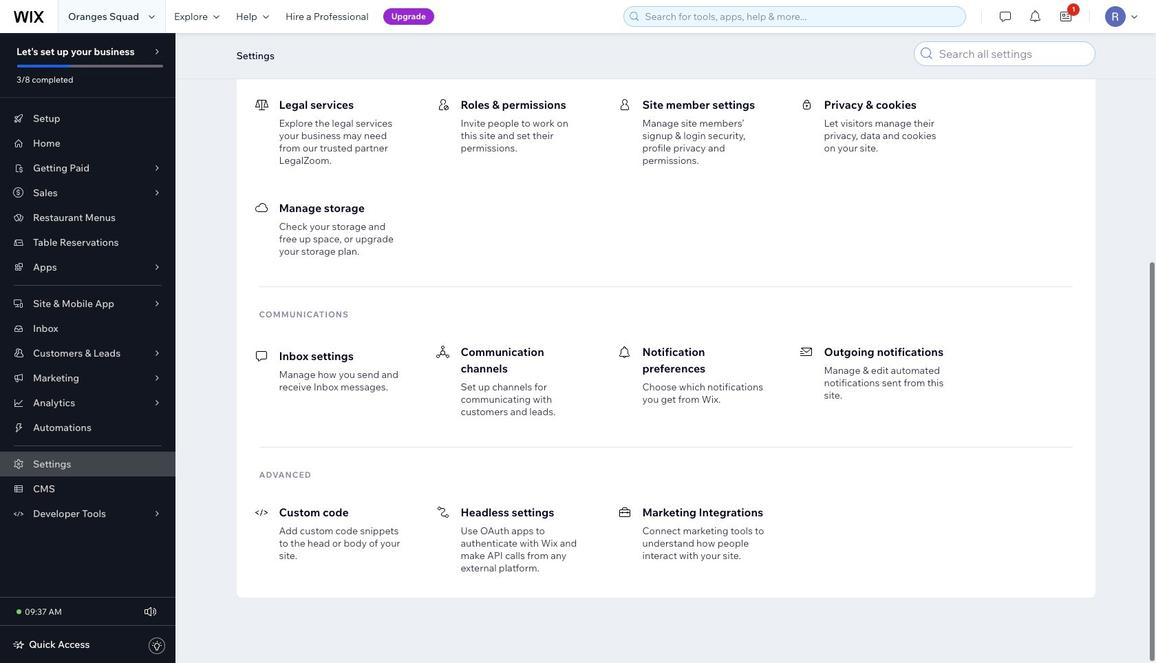 Task type: vqa. For each thing, say whether or not it's contained in the screenshot.
communications-section element
yes



Task type: locate. For each thing, give the bounding box(es) containing it.
communications-section element
[[249, 323, 1084, 430]]

sidebar element
[[0, 33, 176, 663]]

Search all settings field
[[936, 42, 1091, 65]]

advanced-section element
[[249, 483, 1084, 587]]



Task type: describe. For each thing, give the bounding box(es) containing it.
Search for tools, apps, help & more... field
[[641, 7, 962, 26]]

general-section element
[[249, 0, 1084, 270]]



